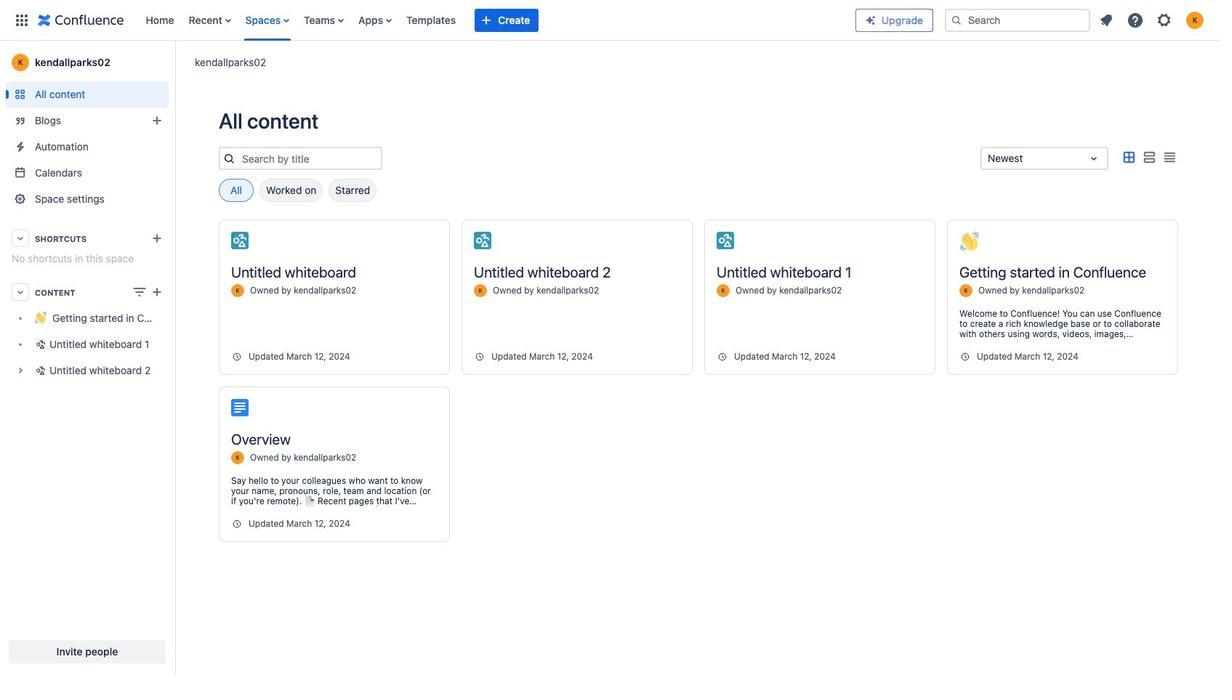Task type: locate. For each thing, give the bounding box(es) containing it.
Search field
[[945, 8, 1091, 32]]

cards image
[[1120, 149, 1138, 166]]

appswitcher icon image
[[13, 11, 31, 29]]

settings icon image
[[1156, 11, 1174, 29]]

open image
[[1086, 150, 1103, 167]]

page image
[[231, 399, 249, 417]]

2 whiteboard image from the left
[[474, 232, 492, 249]]

tree inside space element
[[6, 305, 169, 384]]

whiteboard image
[[231, 232, 249, 249], [474, 232, 492, 249]]

:wave: image
[[960, 232, 979, 251], [960, 232, 979, 251]]

collapse sidebar image
[[159, 48, 190, 77]]

space element
[[0, 41, 175, 675]]

None text field
[[988, 151, 991, 166]]

list for appswitcher icon
[[139, 0, 856, 40]]

profile picture image for page icon
[[231, 452, 244, 465]]

list
[[139, 0, 856, 40], [1094, 7, 1213, 33]]

profile picture image for 1st whiteboard icon from the right
[[474, 284, 487, 297]]

create image
[[148, 284, 166, 301]]

0 horizontal spatial list
[[139, 0, 856, 40]]

premium image
[[865, 14, 877, 26]]

None search field
[[945, 8, 1091, 32]]

tree
[[6, 305, 169, 384]]

global element
[[9, 0, 856, 40]]

list for premium image
[[1094, 7, 1213, 33]]

0 horizontal spatial whiteboard image
[[231, 232, 249, 249]]

confluence image
[[38, 11, 124, 29], [38, 11, 124, 29]]

1 horizontal spatial list
[[1094, 7, 1213, 33]]

profile picture image
[[231, 284, 244, 297], [474, 284, 487, 297], [717, 284, 730, 297], [960, 284, 973, 297], [231, 452, 244, 465]]

1 horizontal spatial whiteboard image
[[474, 232, 492, 249]]

banner
[[0, 0, 1222, 41]]



Task type: vqa. For each thing, say whether or not it's contained in the screenshot.
submit
no



Task type: describe. For each thing, give the bounding box(es) containing it.
1 whiteboard image from the left
[[231, 232, 249, 249]]

list image
[[1141, 149, 1158, 166]]

add shortcut image
[[148, 230, 166, 247]]

profile picture image for whiteboard image
[[717, 284, 730, 297]]

profile picture image for 1st whiteboard icon from the left
[[231, 284, 244, 297]]

Search by title field
[[238, 148, 381, 169]]

create a blog image
[[148, 112, 166, 129]]

help icon image
[[1127, 11, 1144, 29]]

your profile and preferences image
[[1187, 11, 1204, 29]]

notification icon image
[[1098, 11, 1115, 29]]

change view image
[[131, 284, 148, 301]]

compact list image
[[1161, 149, 1179, 166]]

search image
[[951, 14, 963, 26]]

whiteboard image
[[717, 232, 734, 249]]



